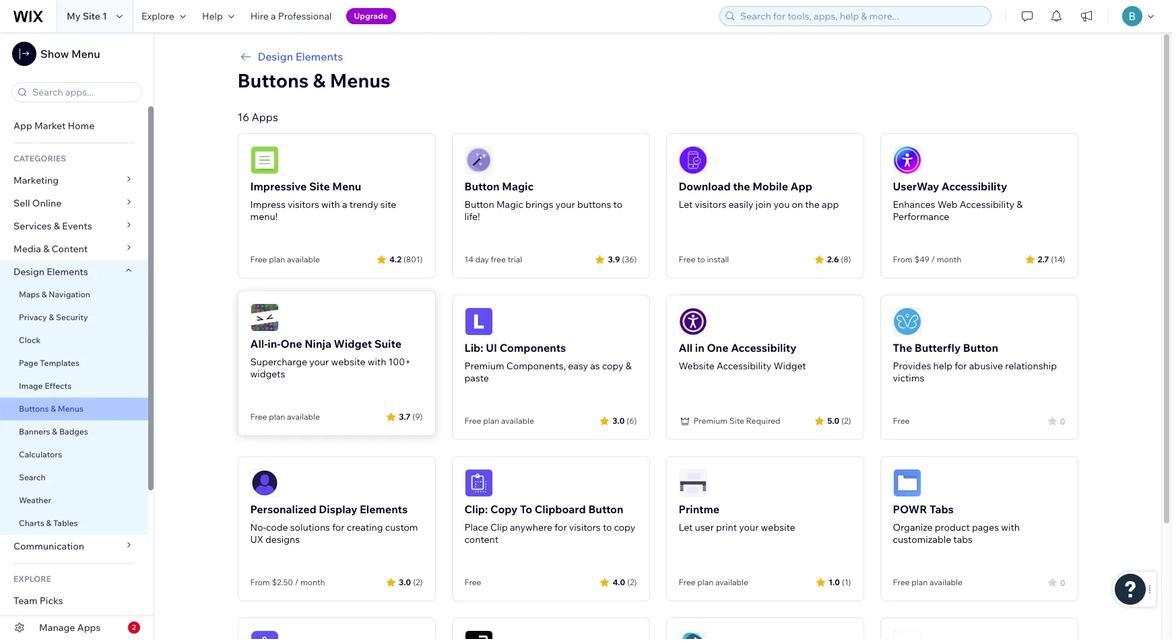 Task type: describe. For each thing, give the bounding box(es) containing it.
show
[[40, 47, 69, 61]]

with inside all-in-one ninja widget suite supercharge your website with 100+ widgets
[[368, 356, 386, 368]]

charts
[[19, 519, 44, 529]]

sell online
[[13, 197, 62, 210]]

from $2.50 / month
[[250, 578, 325, 588]]

hire
[[250, 10, 269, 22]]

your inside printme let user print your website
[[739, 522, 759, 534]]

components
[[500, 342, 566, 355]]

1 vertical spatial magic
[[496, 199, 523, 211]]

printme
[[679, 503, 720, 517]]

from for userway accessibility
[[893, 255, 913, 265]]

badges
[[59, 427, 88, 437]]

(2) for personalized display elements
[[413, 578, 423, 588]]

impressive site menu impress visitors with a trendy site menu!
[[250, 180, 396, 223]]

your inside all-in-one ninja widget suite supercharge your website with 100+ widgets
[[309, 356, 329, 368]]

website inside printme let user print your website
[[761, 522, 795, 534]]

anywhere
[[510, 522, 553, 534]]

& inside lib: ui components premium components, easy as copy & paste
[[626, 360, 632, 373]]

sidebar element
[[0, 32, 154, 640]]

4.2
[[389, 254, 401, 264]]

free for download the mobile app
[[679, 255, 696, 265]]

media & content link
[[0, 238, 148, 261]]

available for premium
[[501, 416, 534, 426]]

button inside the clip: copy to clipboard button place clip anywhere for visitors to copy content
[[588, 503, 624, 517]]

custom
[[385, 522, 418, 534]]

0 horizontal spatial the
[[733, 180, 750, 193]]

tables
[[53, 519, 78, 529]]

from $49 / month
[[893, 255, 962, 265]]

copy inside lib: ui components premium components, easy as copy & paste
[[602, 360, 624, 373]]

plan for premium
[[483, 416, 499, 426]]

free down victims
[[893, 416, 910, 426]]

3.0 for lib: ui components
[[613, 416, 625, 426]]

maps & navigation link
[[0, 284, 148, 307]]

free plan available for premium
[[464, 416, 534, 426]]

/ for userway
[[931, 255, 935, 265]]

maps & navigation
[[19, 290, 90, 300]]

100+
[[388, 356, 411, 368]]

calculators link
[[0, 444, 148, 467]]

& for maps & navigation link
[[42, 290, 47, 300]]

14 day free trial
[[464, 255, 522, 265]]

banners & badges
[[19, 427, 88, 437]]

image
[[19, 381, 43, 391]]

available for ninja
[[287, 412, 320, 422]]

personalized display elements no-code solutions for creating custom ux designs
[[250, 503, 418, 546]]

personalized
[[250, 503, 316, 517]]

impress
[[250, 199, 286, 211]]

userway accessibility logo image
[[893, 146, 921, 174]]

app inside 'link'
[[13, 120, 32, 132]]

0 horizontal spatial a
[[271, 10, 276, 22]]

website inside all-in-one ninja widget suite supercharge your website with 100+ widgets
[[331, 356, 365, 368]]

all-in-one ninja widget suite logo image
[[250, 304, 279, 332]]

help
[[933, 360, 953, 373]]

professional
[[278, 10, 332, 22]]

(2) for clip: copy to clipboard button
[[627, 578, 637, 588]]

2.7
[[1038, 254, 1049, 264]]

all in one accessibility logo image
[[679, 308, 707, 336]]

widget inside all in one accessibility website accessibility widget
[[774, 360, 806, 373]]

16
[[237, 110, 249, 124]]

show menu
[[40, 47, 100, 61]]

ux
[[250, 534, 263, 546]]

code
[[266, 522, 288, 534]]

install
[[707, 255, 729, 265]]

on
[[792, 199, 803, 211]]

plan for print
[[697, 578, 714, 588]]

free for lib: ui components
[[464, 416, 481, 426]]

0 vertical spatial menus
[[330, 69, 390, 92]]

all-in-one ninja widget suite supercharge your website with 100+ widgets
[[250, 338, 411, 381]]

14
[[464, 255, 474, 265]]

download the mobile app let visitors easily join you on the app
[[679, 180, 839, 211]]

copy inside the clip: copy to clipboard button place clip anywhere for visitors to copy content
[[614, 522, 635, 534]]

clip
[[490, 522, 508, 534]]

button magic logo image
[[464, 146, 493, 174]]

charts & tables
[[19, 519, 78, 529]]

abusive
[[969, 360, 1003, 373]]

4.0 (2)
[[613, 578, 637, 588]]

1 horizontal spatial premium
[[694, 416, 728, 426]]

to inside button magic button magic brings your buttons to life!
[[613, 199, 623, 211]]

powr tabs organize product pages with customizable tabs
[[893, 503, 1020, 546]]

button inside the butterfly button provides help for abusive relationship victims
[[963, 342, 998, 355]]

required
[[746, 416, 781, 426]]

elements inside personalized display elements no-code solutions for creating custom ux designs
[[360, 503, 408, 517]]

navigation
[[49, 290, 90, 300]]

visitors inside download the mobile app let visitors easily join you on the app
[[695, 199, 726, 211]]

easy
[[568, 360, 588, 373]]

/ for personalized
[[295, 578, 299, 588]]

personalized display elements logo image
[[250, 470, 279, 498]]

lib:
[[464, 342, 483, 355]]

your inside button magic button magic brings your buttons to life!
[[556, 199, 575, 211]]

page templates link
[[0, 352, 148, 375]]

ui
[[486, 342, 497, 355]]

weather
[[19, 496, 51, 506]]

3.0 for personalized display elements
[[399, 578, 411, 588]]

impressive site menu logo image
[[250, 146, 279, 174]]

& for charts & tables link
[[46, 519, 51, 529]]

buttons & menus link
[[0, 398, 148, 421]]

printme let user print your website
[[679, 503, 795, 534]]

marketing link
[[0, 169, 148, 192]]

privacy
[[19, 313, 47, 323]]

banners & badges link
[[0, 421, 148, 444]]

mobile
[[753, 180, 788, 193]]

services & events link
[[0, 215, 148, 238]]

to inside the clip: copy to clipboard button place clip anywhere for visitors to copy content
[[603, 522, 612, 534]]

to
[[520, 503, 532, 517]]

one for in
[[707, 342, 729, 355]]

& for services & events link
[[54, 220, 60, 232]]

suite
[[374, 338, 401, 351]]

product
[[935, 522, 970, 534]]

in
[[695, 342, 705, 355]]

team picks
[[13, 596, 63, 608]]

lib: ui components logo image
[[464, 308, 493, 336]]

web
[[937, 199, 958, 211]]

communication
[[13, 541, 86, 553]]

16 apps
[[237, 110, 278, 124]]

upgrade button
[[346, 8, 396, 24]]

one for in-
[[281, 338, 302, 351]]

privacy & security
[[19, 313, 88, 323]]

hire a professional link
[[242, 0, 340, 32]]

a inside the impressive site menu impress visitors with a trendy site menu!
[[342, 199, 347, 211]]

accessibility up web
[[942, 180, 1007, 193]]

free plan available for print
[[679, 578, 748, 588]]

free for powr tabs
[[893, 578, 910, 588]]

widget inside all-in-one ninja widget suite supercharge your website with 100+ widgets
[[334, 338, 372, 351]]

supercharge
[[250, 356, 307, 368]]

1 horizontal spatial the
[[805, 199, 820, 211]]

widgets
[[250, 368, 285, 381]]

plan for ninja
[[269, 412, 285, 422]]

clipboard
[[535, 503, 586, 517]]

accessibility right in
[[731, 342, 797, 355]]

in-
[[268, 338, 281, 351]]

accessibility right web
[[960, 199, 1015, 211]]

impressive
[[250, 180, 307, 193]]

1 vertical spatial design elements link
[[0, 261, 148, 284]]

image effects link
[[0, 375, 148, 398]]

for inside the butterfly button provides help for abusive relationship victims
[[955, 360, 967, 373]]

weather link
[[0, 490, 148, 513]]

& for buttons & menus link
[[51, 404, 56, 414]]

from for personalized display elements
[[250, 578, 270, 588]]

calculators
[[19, 450, 62, 460]]

download the mobile app logo image
[[679, 146, 707, 174]]

Search for tools, apps, help & more... field
[[736, 7, 987, 26]]

design elements inside sidebar element
[[13, 266, 88, 278]]

0 vertical spatial buttons
[[237, 69, 309, 92]]

search link
[[0, 467, 148, 490]]

accessibility right website
[[717, 360, 772, 373]]

explore
[[141, 10, 174, 22]]

page
[[19, 358, 38, 368]]

powr
[[893, 503, 927, 517]]

victims
[[893, 373, 924, 385]]

& for privacy & security link
[[49, 313, 54, 323]]

app
[[822, 199, 839, 211]]

elements inside sidebar element
[[47, 266, 88, 278]]

button magic button magic brings your buttons to life!
[[464, 180, 623, 223]]

team
[[13, 596, 37, 608]]



Task type: locate. For each thing, give the bounding box(es) containing it.
visitors
[[288, 199, 319, 211], [695, 199, 726, 211], [569, 522, 601, 534]]

0 vertical spatial month
[[937, 255, 962, 265]]

/
[[931, 255, 935, 265], [295, 578, 299, 588]]

2 horizontal spatial visitors
[[695, 199, 726, 211]]

magic
[[502, 180, 534, 193], [496, 199, 523, 211]]

3.0 (2)
[[399, 578, 423, 588]]

0 horizontal spatial buttons
[[19, 404, 49, 414]]

home
[[68, 120, 95, 132]]

the butterfly button logo image
[[893, 308, 921, 336]]

premium inside lib: ui components premium components, easy as copy & paste
[[464, 360, 504, 373]]

1 vertical spatial the
[[805, 199, 820, 211]]

with inside powr tabs organize product pages with customizable tabs
[[1001, 522, 1020, 534]]

(6)
[[627, 416, 637, 426]]

0 vertical spatial design elements link
[[237, 49, 1078, 65]]

0 horizontal spatial design elements
[[13, 266, 88, 278]]

relationship
[[1005, 360, 1057, 373]]

design up maps
[[13, 266, 45, 278]]

visitors inside the impressive site menu impress visitors with a trendy site menu!
[[288, 199, 319, 211]]

0 vertical spatial website
[[331, 356, 365, 368]]

1 horizontal spatial menu
[[332, 180, 361, 193]]

security
[[56, 313, 88, 323]]

a left trendy
[[342, 199, 347, 211]]

trendy
[[349, 199, 378, 211]]

your down the ninja
[[309, 356, 329, 368]]

0 horizontal spatial month
[[300, 578, 325, 588]]

show menu button
[[12, 42, 100, 66]]

plan down menu!
[[269, 255, 285, 265]]

0 vertical spatial buttons & menus
[[237, 69, 390, 92]]

1 vertical spatial buttons & menus
[[19, 404, 83, 414]]

design inside sidebar element
[[13, 266, 45, 278]]

for inside the clip: copy to clipboard button place clip anywhere for visitors to copy content
[[555, 522, 567, 534]]

0 horizontal spatial from
[[250, 578, 270, 588]]

1 vertical spatial month
[[300, 578, 325, 588]]

paste
[[464, 373, 489, 385]]

apps inside sidebar element
[[77, 622, 101, 635]]

printme logo image
[[679, 470, 707, 498]]

1 horizontal spatial site
[[309, 180, 330, 193]]

elements up custom
[[360, 503, 408, 517]]

picks
[[40, 596, 63, 608]]

4.0
[[613, 578, 625, 588]]

1 vertical spatial with
[[368, 356, 386, 368]]

free plan available down paste
[[464, 416, 534, 426]]

site
[[380, 199, 396, 211]]

(2) right 5.0
[[842, 416, 851, 426]]

0 horizontal spatial site
[[83, 10, 100, 22]]

0 vertical spatial 3.0
[[613, 416, 625, 426]]

(14)
[[1051, 254, 1065, 264]]

0 vertical spatial with
[[321, 199, 340, 211]]

1 vertical spatial buttons
[[19, 404, 49, 414]]

copy
[[602, 360, 624, 373], [614, 522, 635, 534]]

2 horizontal spatial to
[[697, 255, 705, 265]]

3.0 down custom
[[399, 578, 411, 588]]

1 vertical spatial copy
[[614, 522, 635, 534]]

let inside download the mobile app let visitors easily join you on the app
[[679, 199, 693, 211]]

1 0 from the top
[[1060, 417, 1065, 427]]

banners
[[19, 427, 50, 437]]

free plan available for ninja
[[250, 412, 320, 422]]

(2) down custom
[[413, 578, 423, 588]]

copy up the 4.0 (2)
[[614, 522, 635, 534]]

widget right the ninja
[[334, 338, 372, 351]]

visitors down clipboard
[[569, 522, 601, 534]]

life!
[[464, 211, 480, 223]]

visitors inside the clip: copy to clipboard button place clip anywhere for visitors to copy content
[[569, 522, 601, 534]]

0 horizontal spatial premium
[[464, 360, 504, 373]]

one
[[281, 338, 302, 351], [707, 342, 729, 355]]

plan for impress
[[269, 255, 285, 265]]

free
[[491, 255, 506, 265]]

5.0
[[827, 416, 839, 426]]

team picks link
[[0, 590, 148, 613]]

free down "content"
[[464, 578, 481, 588]]

1 vertical spatial design elements
[[13, 266, 88, 278]]

1 vertical spatial 0
[[1060, 578, 1065, 588]]

0 horizontal spatial app
[[13, 120, 32, 132]]

0 vertical spatial design
[[258, 50, 293, 63]]

1 horizontal spatial visitors
[[569, 522, 601, 534]]

menu!
[[250, 211, 278, 223]]

available for impress
[[287, 255, 320, 265]]

to
[[613, 199, 623, 211], [697, 255, 705, 265], [603, 522, 612, 534]]

buttons inside sidebar element
[[19, 404, 49, 414]]

2 vertical spatial to
[[603, 522, 612, 534]]

0 vertical spatial /
[[931, 255, 935, 265]]

(9)
[[413, 412, 423, 422]]

0 horizontal spatial /
[[295, 578, 299, 588]]

menus down upgrade button
[[330, 69, 390, 92]]

premium left "required"
[[694, 416, 728, 426]]

visitors down download
[[695, 199, 726, 211]]

free down paste
[[464, 416, 481, 426]]

0 horizontal spatial website
[[331, 356, 365, 368]]

apps for 16 apps
[[252, 110, 278, 124]]

0 horizontal spatial visitors
[[288, 199, 319, 211]]

2
[[132, 624, 136, 633]]

1 vertical spatial menu
[[332, 180, 361, 193]]

0 horizontal spatial buttons & menus
[[19, 404, 83, 414]]

1 horizontal spatial design elements link
[[237, 49, 1078, 65]]

available down 'tabs'
[[930, 578, 963, 588]]

buttons & menus up banners & badges
[[19, 404, 83, 414]]

0 vertical spatial 0
[[1060, 417, 1065, 427]]

0 vertical spatial from
[[893, 255, 913, 265]]

site right impressive
[[309, 180, 330, 193]]

website
[[331, 356, 365, 368], [761, 522, 795, 534]]

the right on
[[805, 199, 820, 211]]

month for display
[[300, 578, 325, 588]]

(1)
[[842, 578, 851, 588]]

0 horizontal spatial design
[[13, 266, 45, 278]]

enhances
[[893, 199, 935, 211]]

my site 1
[[67, 10, 107, 22]]

free down customizable
[[893, 578, 910, 588]]

2 horizontal spatial your
[[739, 522, 759, 534]]

for right "help" on the bottom right
[[955, 360, 967, 373]]

visitors down impressive
[[288, 199, 319, 211]]

1
[[102, 10, 107, 22]]

0 vertical spatial menu
[[71, 47, 100, 61]]

month right $2.50
[[300, 578, 325, 588]]

the butterfly button provides help for abusive relationship victims
[[893, 342, 1057, 385]]

buttons & menus down professional
[[237, 69, 390, 92]]

manage apps
[[39, 622, 101, 635]]

1 horizontal spatial apps
[[252, 110, 278, 124]]

& inside userway accessibility enhances web accessibility & performance
[[1017, 199, 1023, 211]]

clip:
[[464, 503, 488, 517]]

1 horizontal spatial design elements
[[258, 50, 343, 63]]

1 horizontal spatial buttons & menus
[[237, 69, 390, 92]]

apps right 16
[[252, 110, 278, 124]]

2 0 from the top
[[1060, 578, 1065, 588]]

design elements
[[258, 50, 343, 63], [13, 266, 88, 278]]

menu right show
[[71, 47, 100, 61]]

buttons & menus inside sidebar element
[[19, 404, 83, 414]]

your
[[556, 199, 575, 211], [309, 356, 329, 368], [739, 522, 759, 534]]

1 vertical spatial apps
[[77, 622, 101, 635]]

Search apps... field
[[28, 83, 137, 102]]

& for banners & badges link on the bottom of the page
[[52, 427, 57, 437]]

1 horizontal spatial design
[[258, 50, 293, 63]]

design down hire a professional link
[[258, 50, 293, 63]]

0 horizontal spatial 3.0
[[399, 578, 411, 588]]

month right $49
[[937, 255, 962, 265]]

1 horizontal spatial 3.0
[[613, 416, 625, 426]]

2 vertical spatial your
[[739, 522, 759, 534]]

templates
[[40, 358, 79, 368]]

one right in
[[707, 342, 729, 355]]

elements up navigation
[[47, 266, 88, 278]]

1 vertical spatial app
[[791, 180, 812, 193]]

place
[[464, 522, 488, 534]]

0 horizontal spatial apps
[[77, 622, 101, 635]]

premium
[[464, 360, 504, 373], [694, 416, 728, 426]]

0 horizontal spatial menus
[[58, 404, 83, 414]]

0 vertical spatial your
[[556, 199, 575, 211]]

site for premium
[[729, 416, 744, 426]]

app market home
[[13, 120, 95, 132]]

pages
[[972, 522, 999, 534]]

app left market
[[13, 120, 32, 132]]

you
[[774, 199, 790, 211]]

1 horizontal spatial to
[[613, 199, 623, 211]]

free plan available down "user"
[[679, 578, 748, 588]]

2 vertical spatial site
[[729, 416, 744, 426]]

with inside the impressive site menu impress visitors with a trendy site menu!
[[321, 199, 340, 211]]

for down clipboard
[[555, 522, 567, 534]]

a right hire
[[271, 10, 276, 22]]

menu up trendy
[[332, 180, 361, 193]]

free down "user"
[[679, 578, 696, 588]]

free plan available down menu!
[[250, 255, 320, 265]]

(2) right 4.0
[[627, 578, 637, 588]]

0 vertical spatial a
[[271, 10, 276, 22]]

0 vertical spatial app
[[13, 120, 32, 132]]

0 horizontal spatial your
[[309, 356, 329, 368]]

1 horizontal spatial your
[[556, 199, 575, 211]]

free plan available for product
[[893, 578, 963, 588]]

1 horizontal spatial elements
[[296, 50, 343, 63]]

let inside printme let user print your website
[[679, 522, 693, 534]]

0 horizontal spatial menu
[[71, 47, 100, 61]]

menu inside the impressive site menu impress visitors with a trendy site menu!
[[332, 180, 361, 193]]

month for accessibility
[[937, 255, 962, 265]]

design elements up maps & navigation
[[13, 266, 88, 278]]

my
[[67, 10, 81, 22]]

one up the supercharge
[[281, 338, 302, 351]]

premium site required
[[694, 416, 781, 426]]

1 horizontal spatial for
[[555, 522, 567, 534]]

easily
[[729, 199, 754, 211]]

available down the impressive site menu impress visitors with a trendy site menu!
[[287, 255, 320, 265]]

free for impressive site menu
[[250, 255, 267, 265]]

sell online link
[[0, 192, 148, 215]]

premium down ui
[[464, 360, 504, 373]]

app up on
[[791, 180, 812, 193]]

0 horizontal spatial for
[[332, 522, 345, 534]]

the up the easily
[[733, 180, 750, 193]]

from left $49
[[893, 255, 913, 265]]

with for powr
[[1001, 522, 1020, 534]]

site left the 1
[[83, 10, 100, 22]]

1 horizontal spatial /
[[931, 255, 935, 265]]

tabs
[[953, 534, 973, 546]]

1 horizontal spatial from
[[893, 255, 913, 265]]

plan down "user"
[[697, 578, 714, 588]]

1 vertical spatial premium
[[694, 416, 728, 426]]

free plan available for impress
[[250, 255, 320, 265]]

let down download
[[679, 199, 693, 211]]

buttons
[[237, 69, 309, 92], [19, 404, 49, 414]]

0 for the butterfly button
[[1060, 417, 1065, 427]]

with
[[321, 199, 340, 211], [368, 356, 386, 368], [1001, 522, 1020, 534]]

1 vertical spatial widget
[[774, 360, 806, 373]]

2 horizontal spatial (2)
[[842, 416, 851, 426]]

available for print
[[715, 578, 748, 588]]

0 horizontal spatial (2)
[[413, 578, 423, 588]]

app inside download the mobile app let visitors easily join you on the app
[[791, 180, 812, 193]]

available for product
[[930, 578, 963, 588]]

elements down professional
[[296, 50, 343, 63]]

app market home link
[[0, 115, 148, 137]]

with left trendy
[[321, 199, 340, 211]]

2 let from the top
[[679, 522, 693, 534]]

trial
[[508, 255, 522, 265]]

plan down customizable
[[912, 578, 928, 588]]

your right the brings
[[556, 199, 575, 211]]

with for impressive
[[321, 199, 340, 211]]

powr tabs logo image
[[893, 470, 921, 498]]

1 horizontal spatial a
[[342, 199, 347, 211]]

the
[[893, 342, 912, 355]]

from
[[893, 255, 913, 265], [250, 578, 270, 588]]

free plan available down customizable
[[893, 578, 963, 588]]

1 vertical spatial a
[[342, 199, 347, 211]]

1 vertical spatial elements
[[47, 266, 88, 278]]

/ right $49
[[931, 255, 935, 265]]

available down the supercharge
[[287, 412, 320, 422]]

0 vertical spatial apps
[[252, 110, 278, 124]]

content
[[464, 534, 499, 546]]

& for media & content link
[[43, 243, 49, 255]]

2 horizontal spatial for
[[955, 360, 967, 373]]

2 horizontal spatial elements
[[360, 503, 408, 517]]

2 horizontal spatial with
[[1001, 522, 1020, 534]]

site for my
[[83, 10, 100, 22]]

widget up "required"
[[774, 360, 806, 373]]

2 vertical spatial elements
[[360, 503, 408, 517]]

1 horizontal spatial one
[[707, 342, 729, 355]]

menu
[[71, 47, 100, 61], [332, 180, 361, 193]]

free for all-in-one ninja widget suite
[[250, 412, 267, 422]]

all-
[[250, 338, 268, 351]]

apps for manage apps
[[77, 622, 101, 635]]

1 vertical spatial site
[[309, 180, 330, 193]]

2 horizontal spatial site
[[729, 416, 744, 426]]

with down suite
[[368, 356, 386, 368]]

(801)
[[403, 254, 423, 264]]

lib: ui components premium components, easy as copy & paste
[[464, 342, 632, 385]]

2.6
[[827, 254, 839, 264]]

3.0 left "(6)"
[[613, 416, 625, 426]]

1 let from the top
[[679, 199, 693, 211]]

0 vertical spatial elements
[[296, 50, 343, 63]]

plan for product
[[912, 578, 928, 588]]

one inside all-in-one ninja widget suite supercharge your website with 100+ widgets
[[281, 338, 302, 351]]

website right print
[[761, 522, 795, 534]]

media & content
[[13, 243, 88, 255]]

clip: copy to clipboard button logo image
[[464, 470, 493, 498]]

1 horizontal spatial menus
[[330, 69, 390, 92]]

0 vertical spatial let
[[679, 199, 693, 211]]

buttons up '16 apps'
[[237, 69, 309, 92]]

/ right $2.50
[[295, 578, 299, 588]]

clip: copy to clipboard button place clip anywhere for visitors to copy content
[[464, 503, 635, 546]]

free left the install
[[679, 255, 696, 265]]

plan down paste
[[483, 416, 499, 426]]

your right print
[[739, 522, 759, 534]]

customizable
[[893, 534, 951, 546]]

0 vertical spatial the
[[733, 180, 750, 193]]

available down components,
[[501, 416, 534, 426]]

0 vertical spatial design elements
[[258, 50, 343, 63]]

2.7 (14)
[[1038, 254, 1065, 264]]

for inside personalized display elements no-code solutions for creating custom ux designs
[[332, 522, 345, 534]]

$49
[[914, 255, 929, 265]]

plan down widgets
[[269, 412, 285, 422]]

tabs
[[930, 503, 954, 517]]

(2) for all in one accessibility
[[842, 416, 851, 426]]

free plan available down widgets
[[250, 412, 320, 422]]

available down print
[[715, 578, 748, 588]]

menu inside button
[[71, 47, 100, 61]]

site for impressive
[[309, 180, 330, 193]]

let
[[679, 199, 693, 211], [679, 522, 693, 534]]

0 vertical spatial magic
[[502, 180, 534, 193]]

free down menu!
[[250, 255, 267, 265]]

1 vertical spatial to
[[697, 255, 705, 265]]

free down widgets
[[250, 412, 267, 422]]

website down the ninja
[[331, 356, 365, 368]]

3.7
[[399, 412, 410, 422]]

magic up the brings
[[502, 180, 534, 193]]

creating
[[347, 522, 383, 534]]

menus down image effects link
[[58, 404, 83, 414]]

site inside the impressive site menu impress visitors with a trendy site menu!
[[309, 180, 330, 193]]

all in one accessibility website accessibility widget
[[679, 342, 806, 373]]

0 vertical spatial copy
[[602, 360, 624, 373]]

buttons up banners
[[19, 404, 49, 414]]

one inside all in one accessibility website accessibility widget
[[707, 342, 729, 355]]

marketing
[[13, 174, 59, 187]]

0 vertical spatial site
[[83, 10, 100, 22]]

1 vertical spatial 3.0
[[399, 578, 411, 588]]

apps down team picks link
[[77, 622, 101, 635]]

copy right as
[[602, 360, 624, 373]]

1 vertical spatial from
[[250, 578, 270, 588]]

provides
[[893, 360, 931, 373]]

0 for powr tabs
[[1060, 578, 1065, 588]]

0 horizontal spatial with
[[321, 199, 340, 211]]

1 vertical spatial your
[[309, 356, 329, 368]]

for down display
[[332, 522, 345, 534]]

categories
[[13, 154, 66, 164]]

1.0 (1)
[[829, 578, 851, 588]]

design
[[258, 50, 293, 63], [13, 266, 45, 278]]

1 vertical spatial let
[[679, 522, 693, 534]]

magic left the brings
[[496, 199, 523, 211]]

menus inside buttons & menus link
[[58, 404, 83, 414]]

4.2 (801)
[[389, 254, 423, 264]]

site left "required"
[[729, 416, 744, 426]]

1 vertical spatial design
[[13, 266, 45, 278]]

available
[[287, 255, 320, 265], [287, 412, 320, 422], [501, 416, 534, 426], [715, 578, 748, 588], [930, 578, 963, 588]]

let left "user"
[[679, 522, 693, 534]]

1 horizontal spatial (2)
[[627, 578, 637, 588]]

with right pages
[[1001, 522, 1020, 534]]

0 horizontal spatial widget
[[334, 338, 372, 351]]

design elements down professional
[[258, 50, 343, 63]]

components,
[[506, 360, 566, 373]]

free for printme
[[679, 578, 696, 588]]

from left $2.50
[[250, 578, 270, 588]]



Task type: vqa. For each thing, say whether or not it's contained in the screenshot.
Create within the checkbox
no



